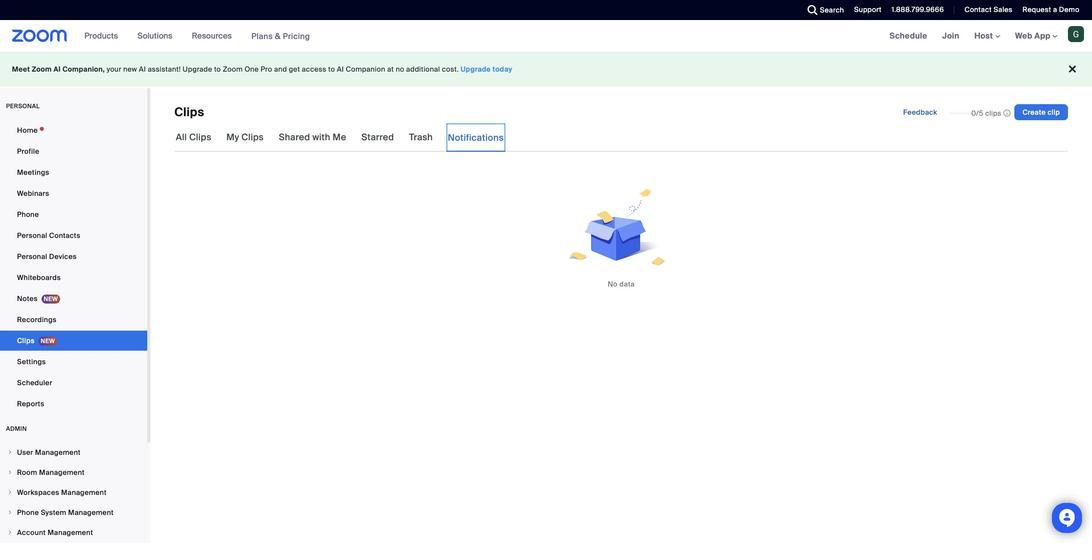 Task type: locate. For each thing, give the bounding box(es) containing it.
personal
[[6, 102, 40, 110]]

clips link
[[0, 331, 147, 351]]

right image for user management
[[7, 450, 13, 456]]

join link
[[935, 20, 967, 52]]

phone link
[[0, 204, 147, 225]]

to
[[214, 65, 221, 74], [328, 65, 335, 74]]

right image for workspaces management
[[7, 490, 13, 496]]

user
[[17, 448, 33, 457]]

right image inside room management 'menu item'
[[7, 470, 13, 476]]

right image inside phone system management menu item
[[7, 510, 13, 516]]

0 horizontal spatial ai
[[54, 65, 61, 74]]

right image left the user
[[7, 450, 13, 456]]

management for user management
[[35, 448, 81, 457]]

1 right image from the top
[[7, 450, 13, 456]]

feedback button
[[896, 104, 946, 120]]

create clip
[[1023, 108, 1060, 117]]

tabs of clips tab list
[[174, 123, 505, 152]]

1 phone from the top
[[17, 210, 39, 219]]

0 vertical spatial personal
[[17, 231, 47, 240]]

right image inside the 'user management' menu item
[[7, 450, 13, 456]]

shared with me tab
[[277, 123, 348, 151]]

create clip button
[[1015, 104, 1068, 120]]

right image left room
[[7, 470, 13, 476]]

demo
[[1059, 5, 1080, 14]]

app
[[1035, 31, 1051, 41]]

0 vertical spatial right image
[[7, 470, 13, 476]]

0 horizontal spatial upgrade
[[183, 65, 212, 74]]

right image inside workspaces management menu item
[[7, 490, 13, 496]]

personal contacts link
[[0, 226, 147, 246]]

1.888.799.9666 button
[[884, 0, 947, 20], [892, 5, 944, 14]]

meetings link
[[0, 162, 147, 182]]

0 horizontal spatial zoom
[[32, 65, 52, 74]]

management for account management
[[48, 528, 93, 537]]

zoom logo image
[[12, 30, 67, 42]]

management up phone system management menu item
[[61, 488, 107, 497]]

settings
[[17, 357, 46, 366]]

management for workspaces management
[[61, 488, 107, 497]]

recordings link
[[0, 310, 147, 330]]

plans & pricing link
[[251, 31, 310, 41], [251, 31, 310, 41]]

1 personal from the top
[[17, 231, 47, 240]]

scheduler
[[17, 378, 52, 387]]

upgrade
[[183, 65, 212, 74], [461, 65, 491, 74]]

1 horizontal spatial upgrade
[[461, 65, 491, 74]]

1 ai from the left
[[54, 65, 61, 74]]

3 right image from the top
[[7, 530, 13, 536]]

phone up account
[[17, 508, 39, 517]]

reports
[[17, 399, 44, 408]]

&
[[275, 31, 281, 41]]

right image
[[7, 450, 13, 456], [7, 510, 13, 516], [7, 530, 13, 536]]

management down phone system management menu item
[[48, 528, 93, 537]]

right image for room management
[[7, 470, 13, 476]]

2 vertical spatial right image
[[7, 530, 13, 536]]

phone for phone system management
[[17, 508, 39, 517]]

1 zoom from the left
[[32, 65, 52, 74]]

trash
[[409, 131, 433, 143]]

to down resources dropdown button
[[214, 65, 221, 74]]

management up room management
[[35, 448, 81, 457]]

support
[[854, 5, 882, 14]]

clips up all clips
[[174, 104, 204, 120]]

reports link
[[0, 394, 147, 414]]

2 zoom from the left
[[223, 65, 243, 74]]

schedule link
[[882, 20, 935, 52]]

management for room management
[[39, 468, 85, 477]]

room management
[[17, 468, 85, 477]]

personal menu menu
[[0, 120, 147, 415]]

right image
[[7, 470, 13, 476], [7, 490, 13, 496]]

all clips tab
[[174, 123, 213, 151]]

right image inside account management menu item
[[7, 530, 13, 536]]

clips up the settings
[[17, 336, 35, 345]]

2 ai from the left
[[139, 65, 146, 74]]

ai left companion,
[[54, 65, 61, 74]]

management inside menu item
[[61, 488, 107, 497]]

profile picture image
[[1068, 26, 1084, 42]]

workspaces management
[[17, 488, 107, 497]]

ai left companion
[[337, 65, 344, 74]]

assistant!
[[148, 65, 181, 74]]

2 upgrade from the left
[[461, 65, 491, 74]]

right image left system
[[7, 510, 13, 516]]

management up "workspaces management"
[[39, 468, 85, 477]]

0 vertical spatial right image
[[7, 450, 13, 456]]

zoom left one
[[223, 65, 243, 74]]

banner containing products
[[0, 20, 1092, 53]]

zoom
[[32, 65, 52, 74], [223, 65, 243, 74]]

personal up whiteboards
[[17, 252, 47, 261]]

1 horizontal spatial ai
[[139, 65, 146, 74]]

1.888.799.9666
[[892, 5, 944, 14]]

no data
[[608, 280, 635, 289]]

banner
[[0, 20, 1092, 53]]

and
[[274, 65, 287, 74]]

personal
[[17, 231, 47, 240], [17, 252, 47, 261]]

2 horizontal spatial ai
[[337, 65, 344, 74]]

cost.
[[442, 65, 459, 74]]

clips inside "link"
[[17, 336, 35, 345]]

phone for phone
[[17, 210, 39, 219]]

0/5 clips application
[[950, 108, 1011, 118]]

with
[[313, 131, 330, 143]]

ai
[[54, 65, 61, 74], [139, 65, 146, 74], [337, 65, 344, 74]]

0 vertical spatial phone
[[17, 210, 39, 219]]

ai right new
[[139, 65, 146, 74]]

your
[[107, 65, 121, 74]]

right image left workspaces
[[7, 490, 13, 496]]

zoom right meet
[[32, 65, 52, 74]]

trash tab
[[408, 123, 434, 151]]

1 horizontal spatial to
[[328, 65, 335, 74]]

clips right 'my'
[[242, 131, 264, 143]]

management
[[35, 448, 81, 457], [39, 468, 85, 477], [61, 488, 107, 497], [68, 508, 114, 517], [48, 528, 93, 537]]

request a demo
[[1023, 5, 1080, 14]]

1 vertical spatial right image
[[7, 490, 13, 496]]

search button
[[800, 0, 847, 20]]

personal up personal devices
[[17, 231, 47, 240]]

no
[[396, 65, 404, 74]]

contact sales link
[[957, 0, 1015, 20], [965, 5, 1013, 14]]

product information navigation
[[77, 20, 318, 53]]

recordings
[[17, 315, 57, 324]]

admin
[[6, 425, 27, 433]]

1 vertical spatial right image
[[7, 510, 13, 516]]

notes link
[[0, 289, 147, 309]]

to right access
[[328, 65, 335, 74]]

1 vertical spatial phone
[[17, 508, 39, 517]]

starred
[[362, 131, 394, 143]]

web app button
[[1016, 31, 1058, 41]]

personal for personal devices
[[17, 252, 47, 261]]

phone down webinars
[[17, 210, 39, 219]]

right image left account
[[7, 530, 13, 536]]

user management menu item
[[0, 443, 147, 462]]

contact sales
[[965, 5, 1013, 14]]

2 personal from the top
[[17, 252, 47, 261]]

upgrade right cost.
[[461, 65, 491, 74]]

upgrade down product information navigation
[[183, 65, 212, 74]]

1 right image from the top
[[7, 470, 13, 476]]

1 vertical spatial personal
[[17, 252, 47, 261]]

2 phone from the top
[[17, 508, 39, 517]]

support link
[[847, 0, 884, 20], [854, 5, 882, 14]]

workspaces management menu item
[[0, 483, 147, 502]]

search
[[820, 6, 844, 15]]

phone inside menu item
[[17, 508, 39, 517]]

personal devices link
[[0, 247, 147, 267]]

1 horizontal spatial zoom
[[223, 65, 243, 74]]

account management
[[17, 528, 93, 537]]

account management menu item
[[0, 523, 147, 542]]

0 horizontal spatial to
[[214, 65, 221, 74]]

meetings navigation
[[882, 20, 1092, 53]]

data
[[620, 280, 635, 289]]

2 right image from the top
[[7, 510, 13, 516]]

2 right image from the top
[[7, 490, 13, 496]]

system
[[41, 508, 66, 517]]

meet zoom ai companion, your new ai assistant! upgrade to zoom one pro and get access to ai companion at no additional cost. upgrade today
[[12, 65, 513, 74]]

shared with me
[[279, 131, 346, 143]]

phone inside personal menu menu
[[17, 210, 39, 219]]

personal devices
[[17, 252, 77, 261]]

management inside 'menu item'
[[39, 468, 85, 477]]

meetings
[[17, 168, 49, 177]]

account
[[17, 528, 46, 537]]



Task type: describe. For each thing, give the bounding box(es) containing it.
webinars
[[17, 189, 49, 198]]

devices
[[49, 252, 77, 261]]

create
[[1023, 108, 1046, 117]]

starred tab
[[360, 123, 396, 151]]

home
[[17, 126, 38, 135]]

web app
[[1016, 31, 1051, 41]]

my clips tab
[[225, 123, 265, 151]]

personal contacts
[[17, 231, 80, 240]]

contact
[[965, 5, 992, 14]]

room
[[17, 468, 37, 477]]

meet zoom ai companion, footer
[[0, 52, 1092, 87]]

all clips
[[176, 131, 211, 143]]

join
[[943, 31, 960, 41]]

clips
[[986, 109, 1002, 118]]

contacts
[[49, 231, 80, 240]]

get
[[289, 65, 300, 74]]

web
[[1016, 31, 1033, 41]]

notifications
[[448, 132, 504, 144]]

right image for account management
[[7, 530, 13, 536]]

notes
[[17, 294, 38, 303]]

resources
[[192, 31, 232, 41]]

whiteboards link
[[0, 268, 147, 288]]

user management
[[17, 448, 81, 457]]

plans & pricing
[[251, 31, 310, 41]]

0/5 clips
[[972, 109, 1002, 118]]

clip
[[1048, 108, 1060, 117]]

shared
[[279, 131, 310, 143]]

webinars link
[[0, 183, 147, 203]]

1 to from the left
[[214, 65, 221, 74]]

request
[[1023, 5, 1052, 14]]

resources button
[[192, 20, 236, 52]]

solutions
[[138, 31, 172, 41]]

companion,
[[62, 65, 105, 74]]

all
[[176, 131, 187, 143]]

upgrade today link
[[461, 65, 513, 74]]

meet
[[12, 65, 30, 74]]

new
[[123, 65, 137, 74]]

profile
[[17, 147, 39, 156]]

room management menu item
[[0, 463, 147, 482]]

management down workspaces management menu item
[[68, 508, 114, 517]]

3 ai from the left
[[337, 65, 344, 74]]

pricing
[[283, 31, 310, 41]]

access
[[302, 65, 327, 74]]

plans
[[251, 31, 273, 41]]

whiteboards
[[17, 273, 61, 282]]

no
[[608, 280, 618, 289]]

one
[[245, 65, 259, 74]]

host
[[975, 31, 996, 41]]

companion
[[346, 65, 385, 74]]

products
[[84, 31, 118, 41]]

admin menu menu
[[0, 443, 147, 543]]

right image for phone system management
[[7, 510, 13, 516]]

feedback
[[904, 108, 938, 117]]

home link
[[0, 120, 147, 140]]

scheduler link
[[0, 373, 147, 393]]

host button
[[975, 31, 1001, 41]]

at
[[387, 65, 394, 74]]

schedule
[[890, 31, 928, 41]]

a
[[1053, 5, 1058, 14]]

pro
[[261, 65, 272, 74]]

me
[[333, 131, 346, 143]]

my clips
[[227, 131, 264, 143]]

0/5
[[972, 109, 984, 118]]

settings link
[[0, 352, 147, 372]]

products button
[[84, 20, 122, 52]]

today
[[493, 65, 513, 74]]

1 upgrade from the left
[[183, 65, 212, 74]]

my
[[227, 131, 239, 143]]

2 to from the left
[[328, 65, 335, 74]]

personal for personal contacts
[[17, 231, 47, 240]]

phone system management menu item
[[0, 503, 147, 522]]

profile link
[[0, 141, 147, 161]]

workspaces
[[17, 488, 59, 497]]

sales
[[994, 5, 1013, 14]]

phone system management
[[17, 508, 114, 517]]

additional
[[406, 65, 440, 74]]

clips right all
[[189, 131, 211, 143]]



Task type: vqa. For each thing, say whether or not it's contained in the screenshot.
Learn More About Your Meeting License image
no



